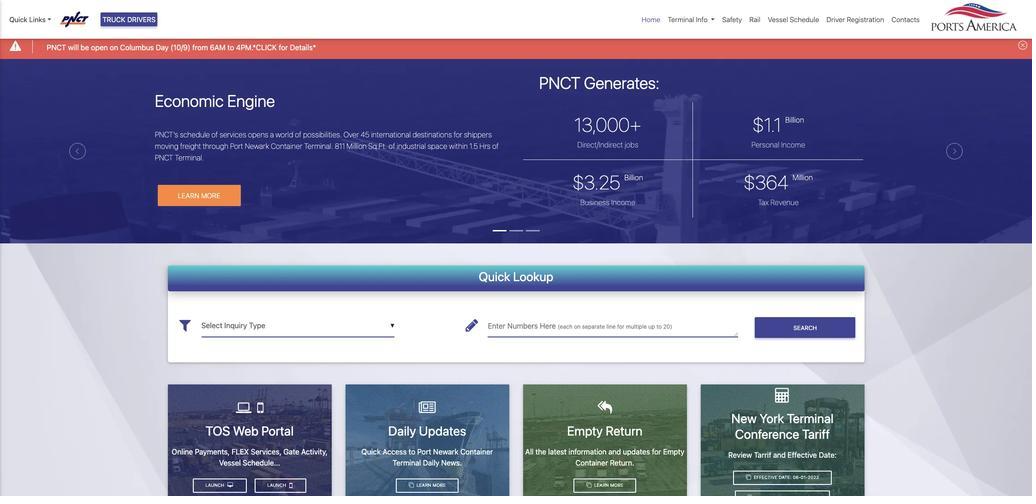 Task type: vqa. For each thing, say whether or not it's contained in the screenshot.
cape
no



Task type: locate. For each thing, give the bounding box(es) containing it.
more inside learn more button
[[201, 192, 221, 200]]

0 vertical spatial newark
[[245, 142, 269, 150]]

launch left mobile image
[[267, 484, 288, 489]]

portal
[[262, 424, 294, 439]]

economic engine
[[155, 91, 275, 111]]

2 vertical spatial pnct
[[155, 154, 173, 162]]

pnct inside alert
[[47, 43, 66, 52]]

flex
[[232, 448, 249, 456]]

1 vertical spatial daily
[[423, 459, 440, 468]]

online
[[172, 448, 193, 456]]

container down the information
[[576, 459, 609, 468]]

terminal inside terminal info link
[[668, 15, 695, 24]]

newark inside pnct's schedule of services opens a world of possibilities.                                 over 45 international destinations for shippers moving freight through port newark container terminal.                                 811 million sq.ft. of industrial space within 1.5 hrs of pnct terminal.
[[245, 142, 269, 150]]

0 horizontal spatial terminal
[[393, 459, 421, 468]]

vessel
[[769, 15, 789, 24], [219, 459, 241, 468]]

payments,
[[195, 448, 230, 456]]

to for 4pm.*click
[[228, 43, 234, 52]]

on inside the enter numbers here (each on separate line for multiple up to 20)
[[575, 324, 581, 331]]

to right access
[[409, 448, 416, 457]]

0 horizontal spatial billion
[[625, 173, 644, 182]]

2023
[[809, 476, 820, 481]]

1 vertical spatial terminal
[[788, 412, 834, 427]]

clone image for daily
[[409, 484, 414, 489]]

line
[[607, 324, 616, 331]]

1 vertical spatial on
[[575, 324, 581, 331]]

2 vertical spatial to
[[409, 448, 416, 457]]

launch
[[267, 484, 288, 489], [206, 484, 226, 489]]

effective right clone image
[[754, 476, 778, 481]]

enter
[[488, 322, 506, 331]]

income for $1.1
[[782, 141, 806, 149]]

4pm.*click
[[236, 43, 277, 52]]

0 horizontal spatial learn more
[[178, 192, 221, 200]]

terminal up tariff
[[788, 412, 834, 427]]

terminal inside 'quick access to port newark container terminal daily news.'
[[393, 459, 421, 468]]

0 vertical spatial effective
[[788, 451, 818, 460]]

million up the revenue
[[793, 173, 814, 182]]

0 horizontal spatial learn
[[178, 192, 199, 200]]

day
[[156, 43, 169, 52]]

0 vertical spatial date:
[[820, 451, 837, 460]]

2 vertical spatial terminal
[[393, 459, 421, 468]]

review
[[729, 451, 753, 460]]

possibilities.
[[303, 131, 342, 139]]

2 launch link from the left
[[193, 479, 247, 494]]

$3.25 billion
[[573, 171, 644, 194]]

to right the up on the right bottom
[[657, 324, 662, 331]]

and up "return."
[[609, 448, 622, 457]]

0 horizontal spatial clone image
[[409, 484, 414, 489]]

revenue
[[771, 198, 799, 207]]

terminal. down "possibilities."
[[304, 142, 333, 150]]

container
[[271, 142, 303, 150], [461, 448, 493, 457], [576, 459, 609, 468]]

0 horizontal spatial quick
[[9, 15, 27, 24]]

engine
[[227, 91, 275, 111]]

for inside alert
[[279, 43, 288, 52]]

0 vertical spatial pnct
[[47, 43, 66, 52]]

will
[[68, 43, 79, 52]]

latest
[[549, 448, 567, 457]]

on right open
[[110, 43, 118, 52]]

1 horizontal spatial income
[[782, 141, 806, 149]]

1 horizontal spatial terminal
[[668, 15, 695, 24]]

launch link down schedule... at left
[[255, 479, 307, 494]]

2 vertical spatial quick
[[362, 448, 381, 457]]

1 horizontal spatial port
[[418, 448, 432, 457]]

1 horizontal spatial on
[[575, 324, 581, 331]]

clone image down all the latest information and updates for empty container return.
[[587, 484, 592, 489]]

launch for mobile image
[[267, 484, 288, 489]]

0 horizontal spatial to
[[228, 43, 234, 52]]

more
[[201, 192, 221, 200], [611, 484, 624, 489]]

0 vertical spatial learn more
[[178, 192, 221, 200]]

1 vertical spatial container
[[461, 448, 493, 457]]

learn inside button
[[178, 192, 199, 200]]

1 vertical spatial million
[[793, 173, 814, 182]]

on for separate
[[575, 324, 581, 331]]

1 horizontal spatial more
[[611, 484, 624, 489]]

1 horizontal spatial pnct
[[155, 154, 173, 162]]

port inside 'quick access to port newark container terminal daily news.'
[[418, 448, 432, 457]]

1 vertical spatial pnct
[[540, 73, 581, 93]]

0 vertical spatial billion
[[786, 116, 805, 124]]

quick left access
[[362, 448, 381, 457]]

1 vertical spatial quick
[[479, 269, 511, 284]]

launch link down the payments,
[[193, 479, 247, 494]]

0 vertical spatial learn
[[178, 192, 199, 200]]

1 vertical spatial billion
[[625, 173, 644, 182]]

0 horizontal spatial empty
[[568, 424, 603, 439]]

pnct
[[47, 43, 66, 52], [540, 73, 581, 93], [155, 154, 173, 162]]

container up 'news.'
[[461, 448, 493, 457]]

0 horizontal spatial pnct
[[47, 43, 66, 52]]

0 vertical spatial million
[[347, 142, 367, 150]]

quick inside 'quick access to port newark container terminal daily news.'
[[362, 448, 381, 457]]

1 vertical spatial more
[[611, 484, 624, 489]]

direct/indirect
[[578, 141, 624, 149]]

0 horizontal spatial income
[[612, 198, 636, 207]]

1 horizontal spatial container
[[461, 448, 493, 457]]

on for columbus
[[110, 43, 118, 52]]

quick access to port newark container terminal daily news.
[[362, 448, 493, 468]]

clone image inside learn more link
[[587, 484, 592, 489]]

terminal down access
[[393, 459, 421, 468]]

truck drivers
[[103, 15, 156, 24]]

from
[[192, 43, 208, 52]]

on right (each
[[575, 324, 581, 331]]

1 horizontal spatial empty
[[664, 448, 685, 457]]

economic
[[155, 91, 224, 111]]

0 vertical spatial more
[[201, 192, 221, 200]]

2 launch from the left
[[206, 484, 226, 489]]

billion right $1.1
[[786, 116, 805, 124]]

billion down the 'jobs'
[[625, 173, 644, 182]]

terminal inside new york terminal conference tariff
[[788, 412, 834, 427]]

0 vertical spatial vessel
[[769, 15, 789, 24]]

billion inside $1.1 billion
[[786, 116, 805, 124]]

contacts link
[[889, 11, 924, 28]]

moving
[[155, 142, 179, 150]]

rail link
[[746, 11, 765, 28]]

effective up "01-" at the bottom of the page
[[788, 451, 818, 460]]

0 horizontal spatial effective
[[754, 476, 778, 481]]

welcome to port newmark container terminal image
[[0, 59, 1033, 295]]

container down world
[[271, 142, 303, 150]]

tos
[[206, 424, 230, 439]]

1 horizontal spatial billion
[[786, 116, 805, 124]]

container inside pnct's schedule of services opens a world of possibilities.                                 over 45 international destinations for shippers moving freight through port newark container terminal.                                 811 million sq.ft. of industrial space within 1.5 hrs of pnct terminal.
[[271, 142, 303, 150]]

on inside alert
[[110, 43, 118, 52]]

of
[[212, 131, 218, 139], [295, 131, 302, 139], [389, 142, 395, 150], [493, 142, 499, 150]]

vessel right rail
[[769, 15, 789, 24]]

1 horizontal spatial clone image
[[587, 484, 592, 489]]

info
[[697, 15, 708, 24]]

1 vertical spatial newark
[[433, 448, 459, 457]]

empty up the information
[[568, 424, 603, 439]]

0 horizontal spatial more
[[201, 192, 221, 200]]

2 horizontal spatial terminal
[[788, 412, 834, 427]]

2 horizontal spatial clone image
[[748, 496, 754, 497]]

launch for desktop image
[[206, 484, 226, 489]]

terminal left info
[[668, 15, 695, 24]]

$364 million
[[744, 171, 814, 194]]

None text field
[[202, 315, 395, 338], [488, 315, 739, 338], [202, 315, 395, 338], [488, 315, 739, 338]]

to right 6am
[[228, 43, 234, 52]]

1 horizontal spatial daily
[[423, 459, 440, 468]]

1 horizontal spatial terminal.
[[304, 142, 333, 150]]

pnct will be open on columbus day (10/9) from 6am to 4pm.*click for details*
[[47, 43, 316, 52]]

newark
[[245, 142, 269, 150], [433, 448, 459, 457]]

2 horizontal spatial to
[[657, 324, 662, 331]]

tos web portal
[[206, 424, 294, 439]]

0 horizontal spatial container
[[271, 142, 303, 150]]

1 vertical spatial to
[[657, 324, 662, 331]]

opens
[[248, 131, 269, 139]]

empty
[[568, 424, 603, 439], [664, 448, 685, 457]]

$364
[[744, 171, 789, 194]]

to for 20)
[[657, 324, 662, 331]]

clone image down 'quick access to port newark container terminal daily news.'
[[409, 484, 414, 489]]

2 vertical spatial container
[[576, 459, 609, 468]]

clone image
[[409, 484, 414, 489], [587, 484, 592, 489], [748, 496, 754, 497]]

0 vertical spatial port
[[230, 142, 243, 150]]

learn more
[[178, 192, 221, 200], [593, 484, 624, 489]]

1 horizontal spatial to
[[409, 448, 416, 457]]

within
[[449, 142, 468, 150]]

0 vertical spatial empty
[[568, 424, 603, 439]]

1 vertical spatial empty
[[664, 448, 685, 457]]

for right line
[[618, 324, 625, 331]]

terminal. down 'freight'
[[175, 154, 204, 162]]

new
[[732, 412, 757, 427]]

1 horizontal spatial million
[[793, 173, 814, 182]]

1 horizontal spatial learn
[[595, 484, 609, 489]]

for
[[279, 43, 288, 52], [454, 131, 463, 139], [618, 324, 625, 331], [653, 448, 662, 457]]

billion inside $3.25 billion
[[625, 173, 644, 182]]

quick links link
[[9, 14, 51, 25]]

for inside pnct's schedule of services opens a world of possibilities.                                 over 45 international destinations for shippers moving freight through port newark container terminal.                                 811 million sq.ft. of industrial space within 1.5 hrs of pnct terminal.
[[454, 131, 463, 139]]

empty inside all the latest information and updates for empty container return.
[[664, 448, 685, 457]]

0 horizontal spatial launch
[[206, 484, 226, 489]]

quick left links at top
[[9, 15, 27, 24]]

learn
[[178, 192, 199, 200], [595, 484, 609, 489]]

information
[[569, 448, 607, 457]]

launch left desktop image
[[206, 484, 226, 489]]

terminal
[[668, 15, 695, 24], [788, 412, 834, 427], [393, 459, 421, 468]]

1 vertical spatial port
[[418, 448, 432, 457]]

clone image down clone image
[[748, 496, 754, 497]]

quick left lookup
[[479, 269, 511, 284]]

2 horizontal spatial pnct
[[540, 73, 581, 93]]

columbus
[[120, 43, 154, 52]]

2 horizontal spatial container
[[576, 459, 609, 468]]

hrs
[[480, 142, 491, 150]]

vessel inside online payments, flex services, gate activity, vessel schedule...
[[219, 459, 241, 468]]

pnct will be open on columbus day (10/9) from 6am to 4pm.*click for details* alert
[[0, 34, 1033, 59]]

0 horizontal spatial million
[[347, 142, 367, 150]]

here
[[540, 322, 556, 331]]

of down "international"
[[389, 142, 395, 150]]

quick for quick access to port newark container terminal daily news.
[[362, 448, 381, 457]]

2 horizontal spatial quick
[[479, 269, 511, 284]]

income down $3.25 billion
[[612, 198, 636, 207]]

0 vertical spatial on
[[110, 43, 118, 52]]

of right hrs
[[493, 142, 499, 150]]

0 vertical spatial terminal.
[[304, 142, 333, 150]]

1 horizontal spatial learn more
[[593, 484, 624, 489]]

schedule
[[180, 131, 210, 139]]

1 launch from the left
[[267, 484, 288, 489]]

0 horizontal spatial vessel
[[219, 459, 241, 468]]

vessel down flex
[[219, 459, 241, 468]]

million inside $364 million
[[793, 173, 814, 182]]

0 vertical spatial quick
[[9, 15, 27, 24]]

date:
[[820, 451, 837, 460], [779, 476, 792, 481]]

newark down opens
[[245, 142, 269, 150]]

0 vertical spatial daily
[[389, 424, 416, 439]]

date: left 06- at the right of page
[[779, 476, 792, 481]]

0 vertical spatial income
[[782, 141, 806, 149]]

driver registration link
[[824, 11, 889, 28]]

generates:
[[585, 73, 660, 93]]

and
[[609, 448, 622, 457], [774, 451, 786, 460]]

1 horizontal spatial newark
[[433, 448, 459, 457]]

0 horizontal spatial on
[[110, 43, 118, 52]]

0 vertical spatial container
[[271, 142, 303, 150]]

port down the services
[[230, 142, 243, 150]]

and inside all the latest information and updates for empty container return.
[[609, 448, 622, 457]]

1 horizontal spatial launch
[[267, 484, 288, 489]]

pnct inside pnct's schedule of services opens a world of possibilities.                                 over 45 international destinations for shippers moving freight through port newark container terminal.                                 811 million sq.ft. of industrial space within 1.5 hrs of pnct terminal.
[[155, 154, 173, 162]]

daily left 'news.'
[[423, 459, 440, 468]]

1 vertical spatial date:
[[779, 476, 792, 481]]

0 vertical spatial to
[[228, 43, 234, 52]]

1 horizontal spatial effective
[[788, 451, 818, 460]]

vessel schedule link
[[765, 11, 824, 28]]

1 horizontal spatial and
[[774, 451, 786, 460]]

search button
[[756, 318, 856, 339]]

0 horizontal spatial launch link
[[193, 479, 247, 494]]

to
[[228, 43, 234, 52], [657, 324, 662, 331], [409, 448, 416, 457]]

0 horizontal spatial and
[[609, 448, 622, 457]]

for right updates
[[653, 448, 662, 457]]

open
[[91, 43, 108, 52]]

and right tarrif
[[774, 451, 786, 460]]

on
[[110, 43, 118, 52], [575, 324, 581, 331]]

daily up access
[[389, 424, 416, 439]]

to inside the enter numbers here (each on separate line for multiple up to 20)
[[657, 324, 662, 331]]

1 vertical spatial income
[[612, 198, 636, 207]]

activity,
[[301, 448, 328, 456]]

to inside alert
[[228, 43, 234, 52]]

13,000+ direct/indirect jobs
[[575, 113, 642, 149]]

1 horizontal spatial quick
[[362, 448, 381, 457]]

for up within
[[454, 131, 463, 139]]

0 horizontal spatial daily
[[389, 424, 416, 439]]

empty right updates
[[664, 448, 685, 457]]

0 vertical spatial terminal
[[668, 15, 695, 24]]

clone image for empty
[[587, 484, 592, 489]]

1 horizontal spatial date:
[[820, 451, 837, 460]]

0 horizontal spatial port
[[230, 142, 243, 150]]

newark up 'news.'
[[433, 448, 459, 457]]

million down over
[[347, 142, 367, 150]]

(each
[[558, 324, 573, 331]]

income down $1.1 billion in the right top of the page
[[782, 141, 806, 149]]

1 horizontal spatial launch link
[[255, 479, 307, 494]]

billion for $1.1
[[786, 116, 805, 124]]

1 vertical spatial vessel
[[219, 459, 241, 468]]

port down daily updates
[[418, 448, 432, 457]]

0 horizontal spatial newark
[[245, 142, 269, 150]]

daily inside 'quick access to port newark container terminal daily news.'
[[423, 459, 440, 468]]

for left details* on the top left of page
[[279, 43, 288, 52]]

1 vertical spatial terminal.
[[175, 154, 204, 162]]

date: down tariff
[[820, 451, 837, 460]]



Task type: describe. For each thing, give the bounding box(es) containing it.
personal
[[752, 141, 780, 149]]

multiple
[[627, 324, 647, 331]]

drivers
[[127, 15, 156, 24]]

search
[[794, 325, 818, 332]]

learn more button
[[158, 185, 241, 207]]

home link
[[639, 11, 665, 28]]

13,000+
[[575, 113, 642, 136]]

shippers
[[464, 131, 492, 139]]

1 vertical spatial learn more
[[593, 484, 624, 489]]

6am
[[210, 43, 226, 52]]

web
[[233, 424, 259, 439]]

quick for quick links
[[9, 15, 27, 24]]

container inside 'quick access to port newark container terminal daily news.'
[[461, 448, 493, 457]]

numbers
[[508, 322, 538, 331]]

tariff
[[803, 427, 831, 442]]

daily updates
[[389, 424, 467, 439]]

0 horizontal spatial date:
[[779, 476, 792, 481]]

freight
[[180, 142, 201, 150]]

the
[[536, 448, 547, 457]]

0 horizontal spatial terminal.
[[175, 154, 204, 162]]

terminal info link
[[665, 11, 719, 28]]

separate
[[583, 324, 605, 331]]

quick for quick lookup
[[479, 269, 511, 284]]

safety link
[[719, 11, 746, 28]]

driver registration
[[827, 15, 885, 24]]

world
[[276, 131, 293, 139]]

over
[[344, 131, 359, 139]]

services
[[220, 131, 247, 139]]

pnct's schedule of services opens a world of possibilities.                                 over 45 international destinations for shippers moving freight through port newark container terminal.                                 811 million sq.ft. of industrial space within 1.5 hrs of pnct terminal.
[[155, 131, 499, 162]]

contacts
[[892, 15, 921, 24]]

updates
[[623, 448, 651, 457]]

more inside learn more link
[[611, 484, 624, 489]]

1 vertical spatial learn
[[595, 484, 609, 489]]

to inside 'quick access to port newark container terminal daily news.'
[[409, 448, 416, 457]]

container inside all the latest information and updates for empty container return.
[[576, 459, 609, 468]]

registration
[[848, 15, 885, 24]]

links
[[29, 15, 46, 24]]

$1.1 billion
[[753, 113, 805, 136]]

all
[[526, 448, 534, 457]]

1.5
[[470, 142, 478, 150]]

rail
[[750, 15, 761, 24]]

up
[[649, 324, 655, 331]]

effective date: 06-01-2023
[[753, 476, 820, 481]]

01-
[[801, 476, 809, 481]]

quick lookup
[[479, 269, 554, 284]]

personal income
[[752, 141, 806, 149]]

20)
[[664, 324, 673, 331]]

(10/9)
[[171, 43, 191, 52]]

desktop image
[[228, 484, 233, 489]]

close image
[[1019, 41, 1028, 50]]

lookup
[[513, 269, 554, 284]]

for inside all the latest information and updates for empty container return.
[[653, 448, 662, 457]]

1 launch link from the left
[[255, 479, 307, 494]]

schedule...
[[243, 459, 280, 468]]

tax revenue
[[758, 198, 799, 207]]

business
[[581, 198, 610, 207]]

jobs
[[625, 141, 639, 149]]

1 horizontal spatial vessel
[[769, 15, 789, 24]]

truck
[[103, 15, 126, 24]]

empty return
[[568, 424, 643, 439]]

all the latest information and updates for empty container return.
[[526, 448, 685, 468]]

45
[[361, 131, 370, 139]]

of right world
[[295, 131, 302, 139]]

conference
[[736, 427, 800, 442]]

home
[[642, 15, 661, 24]]

new york terminal conference tariff
[[732, 412, 834, 442]]

income for $3.25
[[612, 198, 636, 207]]

return.
[[610, 459, 635, 468]]

pnct for pnct generates:
[[540, 73, 581, 93]]

business income
[[581, 198, 636, 207]]

pnct generates:
[[540, 73, 660, 93]]

enter numbers here (each on separate line for multiple up to 20)
[[488, 322, 673, 331]]

review tarrif and effective date:
[[729, 451, 837, 460]]

port inside pnct's schedule of services opens a world of possibilities.                                 over 45 international destinations for shippers moving freight through port newark container terminal.                                 811 million sq.ft. of industrial space within 1.5 hrs of pnct terminal.
[[230, 142, 243, 150]]

destinations
[[413, 131, 452, 139]]

international
[[371, 131, 411, 139]]

effective date: 06-01-2023 link
[[734, 471, 832, 486]]

tax
[[758, 198, 769, 207]]

million inside pnct's schedule of services opens a world of possibilities.                                 over 45 international destinations for shippers moving freight through port newark container terminal.                                 811 million sq.ft. of industrial space within 1.5 hrs of pnct terminal.
[[347, 142, 367, 150]]

of up "through"
[[212, 131, 218, 139]]

pnct for pnct will be open on columbus day (10/9) from 6am to 4pm.*click for details*
[[47, 43, 66, 52]]

clone image
[[747, 476, 752, 481]]

▼
[[391, 323, 395, 330]]

york
[[760, 412, 785, 427]]

811
[[335, 142, 345, 150]]

learn more inside button
[[178, 192, 221, 200]]

be
[[81, 43, 89, 52]]

a
[[270, 131, 274, 139]]

$3.25
[[573, 171, 621, 194]]

safety
[[723, 15, 743, 24]]

schedule
[[791, 15, 820, 24]]

services,
[[251, 448, 282, 456]]

tarrif
[[755, 451, 772, 460]]

sq.ft.
[[369, 142, 387, 150]]

truck drivers link
[[101, 12, 158, 27]]

billion for $3.25
[[625, 173, 644, 182]]

mobile image
[[289, 482, 293, 490]]

online payments, flex services, gate activity, vessel schedule...
[[172, 448, 328, 468]]

quick links
[[9, 15, 46, 24]]

1 vertical spatial effective
[[754, 476, 778, 481]]

for inside the enter numbers here (each on separate line for multiple up to 20)
[[618, 324, 625, 331]]

newark inside 'quick access to port newark container terminal daily news.'
[[433, 448, 459, 457]]

vessel schedule
[[769, 15, 820, 24]]



